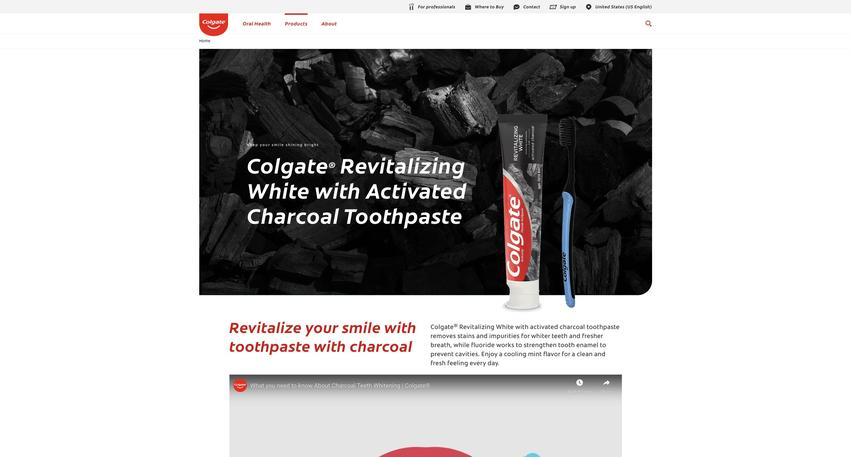 Task type: describe. For each thing, give the bounding box(es) containing it.
with inside colgate ® revitalizing white with activated charcoal toothpaste removes stains and impurities for whiter teeth and fresher breath, while fluoride works to strengthen tooth enamel to prevent cavities. enjoy a cooling mint flavor for a clean and fresh feeling every day.
[[516, 325, 529, 331]]

tooth
[[559, 344, 575, 350]]

white inside revitalizing white with activated charcoal toothpaste
[[247, 175, 310, 205]]

oral
[[243, 20, 253, 27]]

sign up icon image
[[549, 3, 557, 11]]

contact icon image
[[513, 3, 521, 11]]

whiter
[[532, 334, 550, 340]]

cooling
[[504, 353, 527, 359]]

feeling
[[448, 362, 469, 368]]

fresh
[[431, 362, 446, 368]]

flavor
[[544, 353, 561, 359]]

2 a from the left
[[572, 353, 576, 359]]

charcoal for with
[[350, 336, 413, 357]]

keep
[[247, 144, 259, 147]]

activated
[[366, 175, 467, 205]]

home
[[199, 38, 211, 43]]

about
[[322, 20, 337, 27]]

impurities
[[489, 334, 520, 340]]

fluoride
[[471, 344, 495, 350]]

charcoal
[[247, 200, 340, 230]]

smile for revitalizing white with activated charcoal toothpaste
[[272, 144, 284, 147]]

every
[[470, 362, 486, 368]]

enamel
[[577, 344, 599, 350]]

charcoal for activated
[[560, 325, 585, 331]]

cavities.
[[456, 353, 480, 359]]

mint
[[528, 353, 542, 359]]

oral health
[[243, 20, 271, 27]]

with inside revitalizing white with activated charcoal toothpaste
[[315, 175, 361, 205]]

prevent
[[431, 353, 454, 359]]

strengthen
[[524, 344, 557, 350]]

products
[[285, 20, 308, 27]]

breath,
[[431, 344, 452, 350]]

revitalizing inside colgate ® revitalizing white with activated charcoal toothpaste removes stains and impurities for whiter teeth and fresher breath, while fluoride works to strengthen tooth enamel to prevent cavities. enjoy a cooling mint flavor for a clean and fresh feeling every day.
[[460, 325, 495, 331]]

fresher
[[582, 334, 603, 340]]

revitalize your smile with toothpaste with charcoal
[[229, 317, 417, 357]]

2 to from the left
[[600, 344, 607, 350]]

smile for revitalizing white with activated charcoal toothpaste removes stains and impurities for whiter teeth and fresher breath, while fluoride works to strengthen tooth enamel to prevent cavities. enjoy a cooling mint flavor for a clean and fresh feeling every day.
[[342, 317, 381, 338]]

health
[[255, 20, 271, 27]]

toothpaste inside colgate ® revitalizing white with activated charcoal toothpaste removes stains and impurities for whiter teeth and fresher breath, while fluoride works to strengthen tooth enamel to prevent cavities. enjoy a cooling mint flavor for a clean and fresh feeling every day.
[[587, 325, 620, 331]]

for professionals icon image
[[408, 3, 416, 11]]

teeth
[[552, 334, 568, 340]]



Task type: locate. For each thing, give the bounding box(es) containing it.
a left clean
[[572, 353, 576, 359]]

colgate ®
[[247, 150, 336, 180]]

0 horizontal spatial to
[[516, 344, 522, 350]]

about button
[[322, 20, 337, 27]]

revitalizing inside revitalizing white with activated charcoal toothpaste
[[340, 150, 466, 180]]

colgate for revitalizing white with activated charcoal toothpaste
[[247, 150, 329, 180]]

where to buy icon image
[[464, 3, 472, 11]]

1 horizontal spatial smile
[[342, 317, 381, 338]]

0 horizontal spatial for
[[521, 334, 530, 340]]

activated
[[530, 325, 559, 331]]

your for revitalizing white with activated charcoal toothpaste
[[260, 144, 270, 147]]

smile inside revitalize your smile with toothpaste with charcoal
[[342, 317, 381, 338]]

revitalizing
[[340, 150, 466, 180], [460, 325, 495, 331]]

®
[[329, 159, 336, 170], [454, 324, 458, 328]]

colgate inside colgate ® revitalizing white with activated charcoal toothpaste removes stains and impurities for whiter teeth and fresher breath, while fluoride works to strengthen tooth enamel to prevent cavities. enjoy a cooling mint flavor for a clean and fresh feeling every day.
[[431, 325, 454, 331]]

® for revitalizing white with activated charcoal toothpaste removes stains and impurities for whiter teeth and fresher breath, while fluoride works to strengthen tooth enamel to prevent cavities. enjoy a cooling mint flavor for a clean and fresh feeling every day.
[[454, 324, 458, 328]]

0 horizontal spatial white
[[247, 175, 310, 205]]

removes
[[431, 334, 456, 340]]

products button
[[285, 20, 308, 27]]

0 horizontal spatial colgate
[[247, 150, 329, 180]]

colgate down keep your smile shining bright on the left of the page
[[247, 150, 329, 180]]

and up tooth
[[570, 334, 581, 340]]

1 vertical spatial toothpaste
[[229, 336, 311, 357]]

toothpaste
[[344, 200, 463, 230]]

white
[[247, 175, 310, 205], [496, 325, 514, 331]]

0 vertical spatial smile
[[272, 144, 284, 147]]

day.
[[488, 362, 500, 368]]

0 horizontal spatial toothpaste
[[229, 336, 311, 357]]

1 horizontal spatial toothpaste
[[587, 325, 620, 331]]

shining
[[286, 144, 303, 147]]

1 horizontal spatial white
[[496, 325, 514, 331]]

1 horizontal spatial a
[[572, 353, 576, 359]]

smile
[[272, 144, 284, 147], [342, 317, 381, 338]]

for left whiter
[[521, 334, 530, 340]]

and right clean
[[595, 353, 606, 359]]

1 horizontal spatial for
[[562, 353, 571, 359]]

colgate up removes
[[431, 325, 454, 331]]

0 horizontal spatial charcoal
[[350, 336, 413, 357]]

0 horizontal spatial and
[[477, 334, 488, 340]]

1 horizontal spatial to
[[600, 344, 607, 350]]

0 vertical spatial toothpaste
[[587, 325, 620, 331]]

and up fluoride
[[477, 334, 488, 340]]

your
[[260, 144, 270, 147], [306, 317, 339, 338]]

1 a from the left
[[499, 353, 503, 359]]

your inside revitalize your smile with toothpaste with charcoal
[[306, 317, 339, 338]]

1 vertical spatial white
[[496, 325, 514, 331]]

toothpaste inside revitalize your smile with toothpaste with charcoal
[[229, 336, 311, 357]]

a
[[499, 353, 503, 359], [572, 353, 576, 359]]

1 vertical spatial smile
[[342, 317, 381, 338]]

clean
[[577, 353, 593, 359]]

charcoal inside revitalize your smile with toothpaste with charcoal
[[350, 336, 413, 357]]

0 vertical spatial white
[[247, 175, 310, 205]]

oral health button
[[243, 20, 271, 27]]

location icon image
[[585, 3, 593, 11]]

1 to from the left
[[516, 344, 522, 350]]

0 vertical spatial charcoal
[[560, 325, 585, 331]]

1 vertical spatial for
[[562, 353, 571, 359]]

charcoal inside colgate ® revitalizing white with activated charcoal toothpaste removes stains and impurities for whiter teeth and fresher breath, while fluoride works to strengthen tooth enamel to prevent cavities. enjoy a cooling mint flavor for a clean and fresh feeling every day.
[[560, 325, 585, 331]]

0 horizontal spatial ®
[[329, 159, 336, 170]]

1 vertical spatial ®
[[454, 324, 458, 328]]

0 vertical spatial colgate
[[247, 150, 329, 180]]

picture of pile of charcoal image
[[199, 49, 652, 296]]

enjoy
[[482, 353, 498, 359]]

None search field
[[645, 17, 652, 30]]

for down tooth
[[562, 353, 571, 359]]

for
[[521, 334, 530, 340], [562, 353, 571, 359]]

your for revitalizing white with activated charcoal toothpaste removes stains and impurities for whiter teeth and fresher breath, while fluoride works to strengthen tooth enamel to prevent cavities. enjoy a cooling mint flavor for a clean and fresh feeling every day.
[[306, 317, 339, 338]]

a down works
[[499, 353, 503, 359]]

0 vertical spatial your
[[260, 144, 270, 147]]

0 vertical spatial for
[[521, 334, 530, 340]]

toothpaste
[[587, 325, 620, 331], [229, 336, 311, 357]]

1 vertical spatial colgate
[[431, 325, 454, 331]]

0 vertical spatial ®
[[329, 159, 336, 170]]

revitalize
[[229, 317, 302, 338]]

revitalizing white with activated charcoal toothpaste
[[247, 150, 467, 230]]

while
[[454, 344, 470, 350]]

2 horizontal spatial and
[[595, 353, 606, 359]]

colgate
[[247, 150, 329, 180], [431, 325, 454, 331]]

0 horizontal spatial your
[[260, 144, 270, 147]]

1 vertical spatial charcoal
[[350, 336, 413, 357]]

and
[[477, 334, 488, 340], [570, 334, 581, 340], [595, 353, 606, 359]]

1 horizontal spatial and
[[570, 334, 581, 340]]

1 vertical spatial your
[[306, 317, 339, 338]]

0 vertical spatial revitalizing
[[340, 150, 466, 180]]

® for revitalizing white with activated charcoal toothpaste
[[329, 159, 336, 170]]

stains
[[458, 334, 475, 340]]

with
[[315, 175, 361, 205], [385, 317, 417, 338], [516, 325, 529, 331], [314, 336, 346, 357]]

0 horizontal spatial a
[[499, 353, 503, 359]]

1 horizontal spatial your
[[306, 317, 339, 338]]

1 vertical spatial revitalizing
[[460, 325, 495, 331]]

® inside colgate ® revitalizing white with activated charcoal toothpaste removes stains and impurities for whiter teeth and fresher breath, while fluoride works to strengthen tooth enamel to prevent cavities. enjoy a cooling mint flavor for a clean and fresh feeling every day.
[[454, 324, 458, 328]]

to down "fresher"
[[600, 344, 607, 350]]

1 horizontal spatial ®
[[454, 324, 458, 328]]

to up "cooling"
[[516, 344, 522, 350]]

1 horizontal spatial colgate
[[431, 325, 454, 331]]

charcoal
[[560, 325, 585, 331], [350, 336, 413, 357]]

bright
[[305, 144, 319, 147]]

0 horizontal spatial smile
[[272, 144, 284, 147]]

1 horizontal spatial charcoal
[[560, 325, 585, 331]]

colgate ® revitalizing white with activated charcoal toothpaste removes stains and impurities for whiter teeth and fresher breath, while fluoride works to strengthen tooth enamel to prevent cavities. enjoy a cooling mint flavor for a clean and fresh feeling every day.
[[431, 324, 620, 368]]

colgate revitalising white fluoride toothpaste with activated charcoal and colgate charcoal bamboo toothbrush image
[[460, 112, 623, 313]]

® inside colgate ®
[[329, 159, 336, 170]]

keep your smile shining bright
[[247, 144, 319, 147]]

works
[[497, 344, 515, 350]]

home link
[[195, 38, 215, 43]]

white inside colgate ® revitalizing white with activated charcoal toothpaste removes stains and impurities for whiter teeth and fresher breath, while fluoride works to strengthen tooth enamel to prevent cavities. enjoy a cooling mint flavor for a clean and fresh feeling every day.
[[496, 325, 514, 331]]

colgate® logo image
[[199, 13, 228, 36]]

to
[[516, 344, 522, 350], [600, 344, 607, 350]]

colgate for revitalizing white with activated charcoal toothpaste removes stains and impurities for whiter teeth and fresher breath, while fluoride works to strengthen tooth enamel to prevent cavities. enjoy a cooling mint flavor for a clean and fresh feeling every day.
[[431, 325, 454, 331]]



Task type: vqa. For each thing, say whether or not it's contained in the screenshot.
your associated with Revitalizing White with activated charcoal toothpaste removes stains and impurities for whiter teeth and fresher breath, while fluoride works to strengthen tooth enamel to prevent cavities. Enjoy a cooling mint flavor for a clean and fresh feeling every day.
yes



